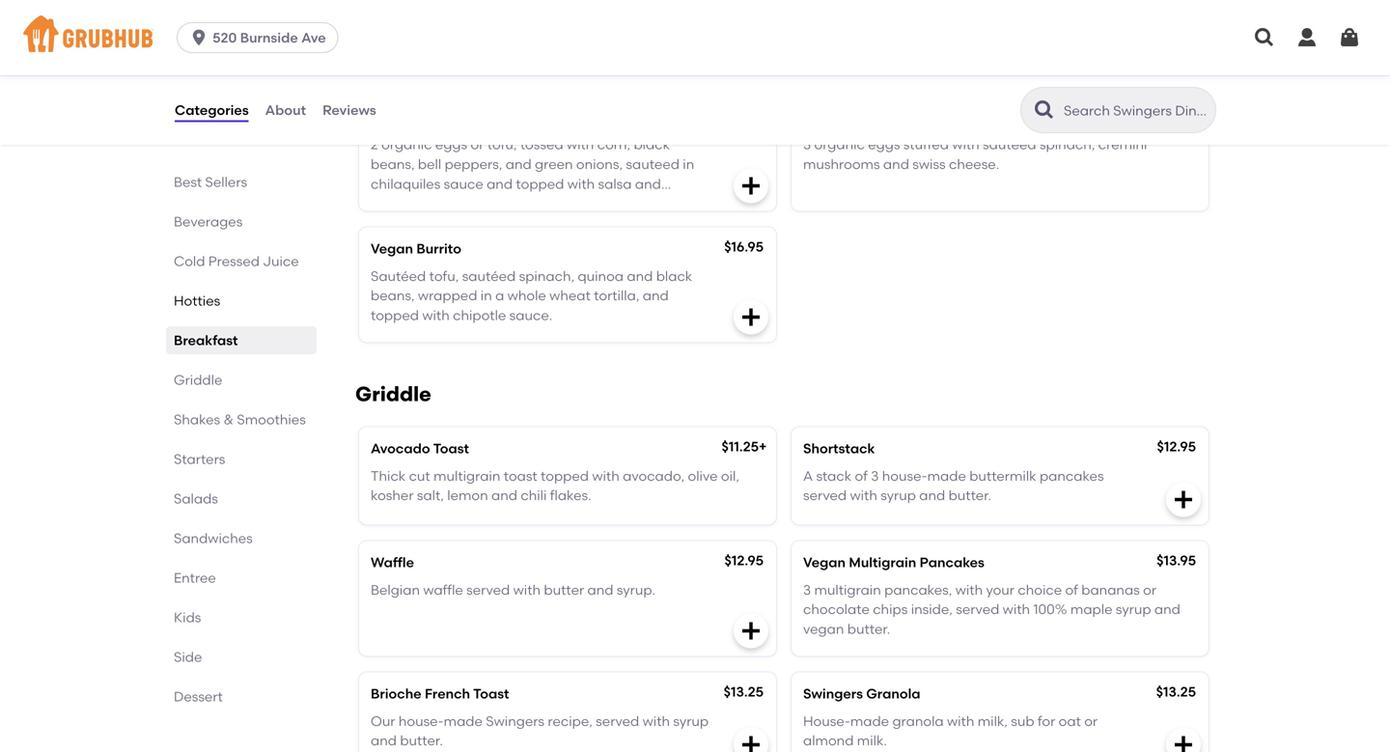 Task type: locate. For each thing, give the bounding box(es) containing it.
1 horizontal spatial +
[[1192, 107, 1200, 124]]

made inside a stack of 3 house-made buttermilk pancakes served with syrup and butter.
[[928, 468, 967, 484]]

served inside a stack of 3 house-made buttermilk pancakes served with syrup and butter.
[[803, 487, 847, 504]]

of inside 2 organic eggs or tofu, tossed with corn, black beans, bell peppers, and green onions, sauteed in chilaquiles sauce and topped with salsa and avocado, and served with your of tortillas or house- made corn chips.
[[574, 195, 587, 212]]

1 horizontal spatial eggs
[[868, 136, 900, 153]]

maple
[[1071, 601, 1113, 618]]

topped down sautéed
[[371, 307, 419, 323]]

with down "wrapped"
[[422, 307, 450, 323]]

0 vertical spatial syrup
[[881, 487, 916, 504]]

butter. down the buttermilk
[[949, 487, 992, 504]]

1 horizontal spatial in
[[683, 156, 695, 172]]

and inside thick cut multigrain toast topped with avocado, olive oil, kosher salt, lemon and chili flakes.
[[492, 487, 518, 504]]

served inside the 3 multigrain pancakes, with your choice of bananas or chocolate chips inside, served with 100% maple syrup and vegan butter.
[[956, 601, 1000, 618]]

0 vertical spatial $12.95
[[1157, 439, 1196, 455]]

with inside sautéed tofu, sautéed spinach, quinoa and black beans, wrapped in a whole wheat tortilla, and topped with chipotle sauce.
[[422, 307, 450, 323]]

with inside a stack of 3 house-made buttermilk pancakes served with syrup and butter.
[[850, 487, 878, 504]]

served right waffle
[[467, 582, 510, 598]]

3 up mushrooms
[[803, 136, 811, 153]]

chipotle
[[453, 307, 506, 323]]

choice
[[1018, 582, 1062, 598]]

and down peppers,
[[487, 176, 513, 192]]

multigrain up lemon
[[434, 468, 501, 484]]

made up vegan burrito
[[371, 215, 410, 231]]

a stack of 3 house-made buttermilk pancakes served with syrup and butter.
[[803, 468, 1104, 504]]

0 horizontal spatial butter.
[[400, 733, 443, 749]]

multigrain
[[434, 468, 501, 484], [815, 582, 881, 598]]

mushrooms
[[803, 156, 880, 172]]

vegan for vegan multigrain pancakes
[[803, 554, 846, 571]]

1 vertical spatial $12.95
[[725, 552, 764, 569]]

svg image
[[1338, 26, 1362, 49], [740, 733, 763, 752], [1172, 733, 1196, 752]]

1 horizontal spatial vegan
[[803, 554, 846, 571]]

0 horizontal spatial +
[[759, 439, 767, 455]]

organic up mushrooms
[[815, 136, 865, 153]]

1 vertical spatial your
[[986, 582, 1015, 598]]

svg image for house-made granola with milk, sub for oat or almond milk.
[[1172, 733, 1196, 752]]

beans, down sautéed
[[371, 287, 415, 304]]

house- inside our house-made swingers recipe, served with syrup and butter.
[[399, 713, 444, 729]]

0 vertical spatial in
[[683, 156, 695, 172]]

0 horizontal spatial your
[[543, 195, 571, 212]]

vegan up sautéed
[[371, 240, 413, 257]]

ave
[[301, 29, 326, 46]]

0 horizontal spatial organic
[[382, 136, 432, 153]]

2 horizontal spatial house-
[[882, 468, 928, 484]]

0 vertical spatial beans,
[[371, 156, 415, 172]]

1 vertical spatial house-
[[882, 468, 928, 484]]

griddle up shakes
[[174, 372, 222, 388]]

2 horizontal spatial butter.
[[949, 487, 992, 504]]

1 horizontal spatial butter.
[[848, 621, 891, 637]]

sub
[[1011, 713, 1035, 729]]

wrapped
[[418, 287, 477, 304]]

+
[[1192, 107, 1200, 124], [759, 439, 767, 455]]

$11.25
[[722, 439, 759, 455]]

bell
[[418, 156, 442, 172]]

main navigation navigation
[[0, 0, 1391, 75]]

toast up lemon
[[433, 440, 469, 457]]

1 horizontal spatial toast
[[473, 686, 509, 702]]

french
[[425, 686, 470, 702]]

0 vertical spatial $16.95
[[1152, 107, 1192, 124]]

stuffed
[[904, 136, 949, 153]]

0 vertical spatial swingers
[[803, 686, 863, 702]]

$13.25
[[724, 684, 764, 700], [1157, 684, 1196, 700]]

1 vertical spatial beans,
[[371, 287, 415, 304]]

swingers up house-
[[803, 686, 863, 702]]

beverages
[[174, 213, 243, 230]]

black right quinoa
[[656, 268, 693, 284]]

3 inside "3 organic eggs stuffed with sautéed spinach, cremini mushrooms and swiss cheese."
[[803, 136, 811, 153]]

whole
[[508, 287, 546, 304]]

eggs inside 2 organic eggs or tofu, tossed with corn, black beans, bell peppers, and green onions, sauteed in chilaquiles sauce and topped with salsa and avocado, and served with your of tortillas or house- made corn chips.
[[435, 136, 468, 153]]

toast
[[433, 440, 469, 457], [473, 686, 509, 702]]

spinach,
[[1040, 136, 1096, 153], [519, 268, 575, 284]]

1 horizontal spatial tofu,
[[487, 136, 517, 153]]

0 horizontal spatial spinach,
[[519, 268, 575, 284]]

beans, up 'chilaquiles'
[[371, 156, 415, 172]]

2 horizontal spatial syrup
[[1116, 601, 1152, 618]]

of
[[574, 195, 587, 212], [855, 468, 868, 484], [1066, 582, 1079, 598]]

reviews
[[323, 102, 376, 118]]

breakfast
[[174, 332, 238, 349]]

$16.95 for $16.95 +
[[1152, 107, 1192, 124]]

0 vertical spatial vegan
[[371, 240, 413, 257]]

1 vertical spatial black
[[656, 268, 693, 284]]

0 vertical spatial house-
[[659, 195, 704, 212]]

2 vertical spatial syrup
[[673, 713, 709, 729]]

2 organic from the left
[[815, 136, 865, 153]]

made inside house-made granola with milk, sub for oat or almond milk.
[[851, 713, 889, 729]]

vegan for vegan burrito
[[371, 240, 413, 257]]

flakes.
[[550, 487, 592, 504]]

1 vertical spatial vegan
[[803, 554, 846, 571]]

with
[[567, 136, 594, 153], [952, 136, 980, 153], [568, 176, 595, 192], [512, 195, 539, 212], [422, 307, 450, 323], [592, 468, 620, 484], [850, 487, 878, 504], [513, 582, 541, 598], [956, 582, 983, 598], [1003, 601, 1030, 618], [643, 713, 670, 729], [947, 713, 975, 729]]

beans, inside sautéed tofu, sautéed spinach, quinoa and black beans, wrapped in a whole wheat tortilla, and topped with chipotle sauce.
[[371, 287, 415, 304]]

spinach, inside "3 organic eggs stuffed with sautéed spinach, cremini mushrooms and swiss cheese."
[[1040, 136, 1096, 153]]

1 horizontal spatial organic
[[815, 136, 865, 153]]

0 vertical spatial topped
[[516, 176, 564, 192]]

1 vertical spatial in
[[481, 287, 492, 304]]

of right stack at the right bottom of the page
[[855, 468, 868, 484]]

2 vertical spatial house-
[[399, 713, 444, 729]]

2 horizontal spatial svg image
[[1338, 26, 1362, 49]]

avocado,
[[371, 195, 433, 212], [623, 468, 685, 484]]

served right inside,
[[956, 601, 1000, 618]]

1 vertical spatial toast
[[473, 686, 509, 702]]

made left the buttermilk
[[928, 468, 967, 484]]

eggs up bell
[[435, 136, 468, 153]]

sautéed inside sautéed tofu, sautéed spinach, quinoa and black beans, wrapped in a whole wheat tortilla, and topped with chipotle sauce.
[[462, 268, 516, 284]]

0 horizontal spatial toast
[[433, 440, 469, 457]]

salsa
[[598, 176, 632, 192]]

0 vertical spatial sautéed
[[983, 136, 1037, 153]]

shakes
[[174, 411, 220, 428]]

0 horizontal spatial $13.25
[[724, 684, 764, 700]]

spinach, up whole
[[519, 268, 575, 284]]

or right bananas
[[1144, 582, 1157, 598]]

and down sauteed
[[635, 176, 661, 192]]

in right sauteed
[[683, 156, 695, 172]]

of inside the 3 multigrain pancakes, with your choice of bananas or chocolate chips inside, served with 100% maple syrup and vegan butter.
[[1066, 582, 1079, 598]]

house- inside 2 organic eggs or tofu, tossed with corn, black beans, bell peppers, and green onions, sauteed in chilaquiles sauce and topped with salsa and avocado, and served with your of tortillas or house- made corn chips.
[[659, 195, 704, 212]]

tofu, up "wrapped"
[[429, 268, 459, 284]]

2 organic eggs or tofu, tossed with corn, black beans, bell peppers, and green onions, sauteed in chilaquiles sauce and topped with salsa and avocado, and served with your of tortillas or house- made corn chips.
[[371, 136, 704, 231]]

butter. inside our house-made swingers recipe, served with syrup and butter.
[[400, 733, 443, 749]]

of left tortillas
[[574, 195, 587, 212]]

0 vertical spatial avocado,
[[371, 195, 433, 212]]

multigrain up chocolate
[[815, 582, 881, 598]]

1 horizontal spatial multigrain
[[815, 582, 881, 598]]

3
[[803, 136, 811, 153], [871, 468, 879, 484], [803, 582, 811, 598]]

organic
[[382, 136, 432, 153], [815, 136, 865, 153]]

a
[[495, 287, 504, 304]]

black inside sautéed tofu, sautéed spinach, quinoa and black beans, wrapped in a whole wheat tortilla, and topped with chipotle sauce.
[[656, 268, 693, 284]]

eggs left stuffed
[[868, 136, 900, 153]]

sandwiches
[[174, 530, 253, 547]]

1 horizontal spatial svg image
[[1172, 733, 1196, 752]]

2 vertical spatial topped
[[541, 468, 589, 484]]

and
[[506, 156, 532, 172], [884, 156, 910, 172], [487, 176, 513, 192], [635, 176, 661, 192], [436, 195, 462, 212], [627, 268, 653, 284], [643, 287, 669, 304], [492, 487, 518, 504], [920, 487, 946, 504], [588, 582, 614, 598], [1155, 601, 1181, 618], [371, 733, 397, 749]]

syrup inside our house-made swingers recipe, served with syrup and butter.
[[673, 713, 709, 729]]

1 beans, from the top
[[371, 156, 415, 172]]

0 horizontal spatial multigrain
[[434, 468, 501, 484]]

2 vertical spatial 3
[[803, 582, 811, 598]]

2 vertical spatial of
[[1066, 582, 1079, 598]]

topped up the flakes.
[[541, 468, 589, 484]]

tofu chilaquiles
[[371, 109, 477, 125]]

and down $13.95
[[1155, 601, 1181, 618]]

organic inside 2 organic eggs or tofu, tossed with corn, black beans, bell peppers, and green onions, sauteed in chilaquiles sauce and topped with salsa and avocado, and served with your of tortillas or house- made corn chips.
[[382, 136, 432, 153]]

with down choice
[[1003, 601, 1030, 618]]

with inside our house-made swingers recipe, served with syrup and butter.
[[643, 713, 670, 729]]

0 vertical spatial your
[[543, 195, 571, 212]]

0 vertical spatial spinach,
[[1040, 136, 1096, 153]]

with up cheese.
[[952, 136, 980, 153]]

1 vertical spatial swingers
[[486, 713, 545, 729]]

in
[[683, 156, 695, 172], [481, 287, 492, 304]]

sautéed up cheese.
[[983, 136, 1037, 153]]

tofu, up peppers,
[[487, 136, 517, 153]]

your down the green
[[543, 195, 571, 212]]

or right oat
[[1085, 713, 1098, 729]]

butter. down 'chips'
[[848, 621, 891, 637]]

1 vertical spatial butter.
[[848, 621, 891, 637]]

with left milk,
[[947, 713, 975, 729]]

svg image
[[1253, 26, 1277, 49], [1296, 26, 1319, 49], [189, 28, 209, 47], [740, 174, 763, 197], [740, 306, 763, 329], [1172, 488, 1196, 511], [740, 620, 763, 643]]

butter. down brioche french toast
[[400, 733, 443, 749]]

1 horizontal spatial your
[[986, 582, 1015, 598]]

brioche french toast
[[371, 686, 509, 702]]

1 horizontal spatial $12.95
[[1157, 439, 1196, 455]]

sautéed inside "3 organic eggs stuffed with sautéed spinach, cremini mushrooms and swiss cheese."
[[983, 136, 1037, 153]]

multigrain inside the 3 multigrain pancakes, with your choice of bananas or chocolate chips inside, served with 100% maple syrup and vegan butter.
[[815, 582, 881, 598]]

sellers
[[205, 174, 247, 190]]

eggs inside "3 organic eggs stuffed with sautéed spinach, cremini mushrooms and swiss cheese."
[[868, 136, 900, 153]]

1 horizontal spatial swingers
[[803, 686, 863, 702]]

2 eggs from the left
[[868, 136, 900, 153]]

butter
[[544, 582, 584, 598]]

corn,
[[597, 136, 631, 153]]

organic for 2
[[382, 136, 432, 153]]

1 vertical spatial spinach,
[[519, 268, 575, 284]]

vegan
[[371, 240, 413, 257], [803, 554, 846, 571]]

1 eggs from the left
[[435, 136, 468, 153]]

0 horizontal spatial avocado,
[[371, 195, 433, 212]]

vegan up chocolate
[[803, 554, 846, 571]]

or inside the 3 multigrain pancakes, with your choice of bananas or chocolate chips inside, served with 100% maple syrup and vegan butter.
[[1144, 582, 1157, 598]]

1 horizontal spatial sautéed
[[983, 136, 1037, 153]]

0 horizontal spatial sautéed
[[462, 268, 516, 284]]

3 inside a stack of 3 house-made buttermilk pancakes served with syrup and butter.
[[871, 468, 879, 484]]

sautéed up a
[[462, 268, 516, 284]]

swingers left recipe,
[[486, 713, 545, 729]]

served down stack at the right bottom of the page
[[803, 487, 847, 504]]

2 vertical spatial butter.
[[400, 733, 443, 749]]

sauteed
[[626, 156, 680, 172]]

cheese.
[[949, 156, 1000, 172]]

eggs for or
[[435, 136, 468, 153]]

1 horizontal spatial house-
[[659, 195, 704, 212]]

and left swiss
[[884, 156, 910, 172]]

1 vertical spatial of
[[855, 468, 868, 484]]

0 horizontal spatial $16.95
[[724, 239, 764, 255]]

1 vertical spatial multigrain
[[815, 582, 881, 598]]

0 vertical spatial black
[[634, 136, 670, 153]]

topped down the green
[[516, 176, 564, 192]]

with down stack at the right bottom of the page
[[850, 487, 878, 504]]

toast right "french" on the bottom left
[[473, 686, 509, 702]]

served up chips.
[[465, 195, 509, 212]]

0 horizontal spatial in
[[481, 287, 492, 304]]

1 vertical spatial tofu,
[[429, 268, 459, 284]]

griddle up avocado
[[355, 382, 432, 407]]

0 horizontal spatial svg image
[[740, 733, 763, 752]]

thick
[[371, 468, 406, 484]]

$12.95
[[1157, 439, 1196, 455], [725, 552, 764, 569]]

your left choice
[[986, 582, 1015, 598]]

+ for $16.95
[[1192, 107, 1200, 124]]

organic inside "3 organic eggs stuffed with sautéed spinach, cremini mushrooms and swiss cheese."
[[815, 136, 865, 153]]

and right tortilla,
[[643, 287, 669, 304]]

with inside house-made granola with milk, sub for oat or almond milk.
[[947, 713, 975, 729]]

beans, inside 2 organic eggs or tofu, tossed with corn, black beans, bell peppers, and green onions, sauteed in chilaquiles sauce and topped with salsa and avocado, and served with your of tortillas or house- made corn chips.
[[371, 156, 415, 172]]

and inside our house-made swingers recipe, served with syrup and butter.
[[371, 733, 397, 749]]

wheat
[[550, 287, 591, 304]]

1 vertical spatial 3
[[871, 468, 879, 484]]

with inside "3 organic eggs stuffed with sautéed spinach, cremini mushrooms and swiss cheese."
[[952, 136, 980, 153]]

2 beans, from the top
[[371, 287, 415, 304]]

served right recipe,
[[596, 713, 640, 729]]

with right toast at the left bottom of page
[[592, 468, 620, 484]]

0 vertical spatial multigrain
[[434, 468, 501, 484]]

1 horizontal spatial syrup
[[881, 487, 916, 504]]

0 horizontal spatial eggs
[[435, 136, 468, 153]]

$12.95 for belgian waffle served with butter and syrup.
[[725, 552, 764, 569]]

3 right stack at the right bottom of the page
[[871, 468, 879, 484]]

spinach, inside sautéed tofu, sautéed spinach, quinoa and black beans, wrapped in a whole wheat tortilla, and topped with chipotle sauce.
[[519, 268, 575, 284]]

and left syrup.
[[588, 582, 614, 598]]

of inside a stack of 3 house-made buttermilk pancakes served with syrup and butter.
[[855, 468, 868, 484]]

onions,
[[576, 156, 623, 172]]

2 $13.25 from the left
[[1157, 684, 1196, 700]]

1 horizontal spatial spinach,
[[1040, 136, 1096, 153]]

+ for $11.25
[[759, 439, 767, 455]]

cut
[[409, 468, 430, 484]]

and down toast at the left bottom of page
[[492, 487, 518, 504]]

0 vertical spatial of
[[574, 195, 587, 212]]

avocado, left 'olive'
[[623, 468, 685, 484]]

$12.95 for a stack of 3 house-made buttermilk pancakes served with syrup and butter.
[[1157, 439, 1196, 455]]

made down "french" on the bottom left
[[444, 713, 483, 729]]

house- right stack at the right bottom of the page
[[882, 468, 928, 484]]

tofu,
[[487, 136, 517, 153], [429, 268, 459, 284]]

1 vertical spatial syrup
[[1116, 601, 1152, 618]]

your inside 2 organic eggs or tofu, tossed with corn, black beans, bell peppers, and green onions, sauteed in chilaquiles sauce and topped with salsa and avocado, and served with your of tortillas or house- made corn chips.
[[543, 195, 571, 212]]

made up 'milk.'
[[851, 713, 889, 729]]

butter. inside the 3 multigrain pancakes, with your choice of bananas or chocolate chips inside, served with 100% maple syrup and vegan butter.
[[848, 621, 891, 637]]

granola
[[893, 713, 944, 729]]

0 horizontal spatial house-
[[399, 713, 444, 729]]

served
[[465, 195, 509, 212], [803, 487, 847, 504], [467, 582, 510, 598], [956, 601, 1000, 618], [596, 713, 640, 729]]

lemon
[[447, 487, 488, 504]]

best
[[174, 174, 202, 190]]

corn
[[413, 215, 443, 231]]

of up maple
[[1066, 582, 1079, 598]]

0 horizontal spatial of
[[574, 195, 587, 212]]

0 horizontal spatial tofu,
[[429, 268, 459, 284]]

2 horizontal spatial of
[[1066, 582, 1079, 598]]

quinoa
[[578, 268, 624, 284]]

0 vertical spatial 3
[[803, 136, 811, 153]]

1 vertical spatial sautéed
[[462, 268, 516, 284]]

sautéed
[[983, 136, 1037, 153], [462, 268, 516, 284]]

0 horizontal spatial vegan
[[371, 240, 413, 257]]

and down sauce
[[436, 195, 462, 212]]

with right recipe,
[[643, 713, 670, 729]]

milk.
[[857, 733, 887, 749]]

with down the green
[[512, 195, 539, 212]]

avocado, down 'chilaquiles'
[[371, 195, 433, 212]]

organic up bell
[[382, 136, 432, 153]]

house-
[[803, 713, 851, 729]]

avocado toast
[[371, 440, 469, 457]]

0 vertical spatial +
[[1192, 107, 1200, 124]]

house- down brioche french toast
[[399, 713, 444, 729]]

1 horizontal spatial $13.25
[[1157, 684, 1196, 700]]

with left butter
[[513, 582, 541, 598]]

1 vertical spatial $16.95
[[724, 239, 764, 255]]

0 vertical spatial butter.
[[949, 487, 992, 504]]

and down our
[[371, 733, 397, 749]]

black up sauteed
[[634, 136, 670, 153]]

1 vertical spatial topped
[[371, 307, 419, 323]]

multigrain inside thick cut multigrain toast topped with avocado, olive oil, kosher salt, lemon and chili flakes.
[[434, 468, 501, 484]]

syrup
[[881, 487, 916, 504], [1116, 601, 1152, 618], [673, 713, 709, 729]]

shortstack
[[803, 440, 875, 457]]

and inside the 3 multigrain pancakes, with your choice of bananas or chocolate chips inside, served with 100% maple syrup and vegan butter.
[[1155, 601, 1181, 618]]

1 horizontal spatial of
[[855, 468, 868, 484]]

made
[[371, 215, 410, 231], [928, 468, 967, 484], [444, 713, 483, 729], [851, 713, 889, 729]]

1 horizontal spatial avocado,
[[623, 468, 685, 484]]

0 horizontal spatial $12.95
[[725, 552, 764, 569]]

or
[[471, 136, 484, 153], [642, 195, 656, 212], [1144, 582, 1157, 598], [1085, 713, 1098, 729]]

black
[[634, 136, 670, 153], [656, 268, 693, 284]]

in left a
[[481, 287, 492, 304]]

0 vertical spatial tofu,
[[487, 136, 517, 153]]

3 inside the 3 multigrain pancakes, with your choice of bananas or chocolate chips inside, served with 100% maple syrup and vegan butter.
[[803, 582, 811, 598]]

spinach, down search icon
[[1040, 136, 1096, 153]]

1 vertical spatial +
[[759, 439, 767, 455]]

vegan multigrain pancakes
[[803, 554, 985, 571]]

tofu, inside 2 organic eggs or tofu, tossed with corn, black beans, bell peppers, and green onions, sauteed in chilaquiles sauce and topped with salsa and avocado, and served with your of tortillas or house- made corn chips.
[[487, 136, 517, 153]]

520
[[213, 29, 237, 46]]

1 horizontal spatial $16.95
[[1152, 107, 1192, 124]]

topped inside sautéed tofu, sautéed spinach, quinoa and black beans, wrapped in a whole wheat tortilla, and topped with chipotle sauce.
[[371, 307, 419, 323]]

your inside the 3 multigrain pancakes, with your choice of bananas or chocolate chips inside, served with 100% maple syrup and vegan butter.
[[986, 582, 1015, 598]]

0 horizontal spatial syrup
[[673, 713, 709, 729]]

in inside 2 organic eggs or tofu, tossed with corn, black beans, bell peppers, and green onions, sauteed in chilaquiles sauce and topped with salsa and avocado, and served with your of tortillas or house- made corn chips.
[[683, 156, 695, 172]]

house-
[[659, 195, 704, 212], [882, 468, 928, 484], [399, 713, 444, 729]]

belgian
[[371, 582, 420, 598]]

0 horizontal spatial swingers
[[486, 713, 545, 729]]

categories button
[[174, 75, 250, 145]]

1 vertical spatial avocado,
[[623, 468, 685, 484]]

and up pancakes
[[920, 487, 946, 504]]

house- down sauteed
[[659, 195, 704, 212]]

3 up chocolate
[[803, 582, 811, 598]]

1 $13.25 from the left
[[724, 684, 764, 700]]

1 organic from the left
[[382, 136, 432, 153]]

$16.95 for $16.95
[[724, 239, 764, 255]]

butter. inside a stack of 3 house-made buttermilk pancakes served with syrup and butter.
[[949, 487, 992, 504]]

organic for 3
[[815, 136, 865, 153]]



Task type: describe. For each thing, give the bounding box(es) containing it.
syrup inside the 3 multigrain pancakes, with your choice of bananas or chocolate chips inside, served with 100% maple syrup and vegan butter.
[[1116, 601, 1152, 618]]

toast
[[504, 468, 538, 484]]

tortilla,
[[594, 287, 640, 304]]

chocolate
[[803, 601, 870, 618]]

burnside
[[240, 29, 298, 46]]

about button
[[264, 75, 307, 145]]

for
[[1038, 713, 1056, 729]]

search icon image
[[1033, 99, 1056, 122]]

tofu, inside sautéed tofu, sautéed spinach, quinoa and black beans, wrapped in a whole wheat tortilla, and topped with chipotle sauce.
[[429, 268, 459, 284]]

swingers inside our house-made swingers recipe, served with syrup and butter.
[[486, 713, 545, 729]]

cold
[[174, 253, 205, 269]]

avocado, inside thick cut multigrain toast topped with avocado, olive oil, kosher salt, lemon and chili flakes.
[[623, 468, 685, 484]]

made inside our house-made swingers recipe, served with syrup and butter.
[[444, 713, 483, 729]]

cremini
[[1099, 136, 1148, 153]]

$11.25 +
[[722, 439, 767, 455]]

multigrain
[[849, 554, 917, 571]]

vegan
[[803, 621, 844, 637]]

tortillas
[[591, 195, 639, 212]]

peppers,
[[445, 156, 503, 172]]

almond
[[803, 733, 854, 749]]

green
[[535, 156, 573, 172]]

stack
[[816, 468, 852, 484]]

our
[[371, 713, 395, 729]]

sautéed tofu, sautéed spinach, quinoa and black beans, wrapped in a whole wheat tortilla, and topped with chipotle sauce.
[[371, 268, 693, 323]]

520 burnside ave button
[[177, 22, 346, 53]]

tofu
[[371, 109, 399, 125]]

100%
[[1034, 601, 1068, 618]]

brioche
[[371, 686, 422, 702]]

our house-made swingers recipe, served with syrup and butter.
[[371, 713, 709, 749]]

cold pressed juice
[[174, 253, 299, 269]]

served inside 2 organic eggs or tofu, tossed with corn, black beans, bell peppers, and green onions, sauteed in chilaquiles sauce and topped with salsa and avocado, and served with your of tortillas or house- made corn chips.
[[465, 195, 509, 212]]

sauce.
[[510, 307, 553, 323]]

juice
[[263, 253, 299, 269]]

chili
[[521, 487, 547, 504]]

pancakes,
[[885, 582, 952, 598]]

pancakes
[[920, 554, 985, 571]]

$13.95
[[1157, 552, 1196, 569]]

salads
[[174, 491, 218, 507]]

topped inside 2 organic eggs or tofu, tossed with corn, black beans, bell peppers, and green onions, sauteed in chilaquiles sauce and topped with salsa and avocado, and served with your of tortillas or house- made corn chips.
[[516, 176, 564, 192]]

swingers granola
[[803, 686, 921, 702]]

oil,
[[721, 468, 740, 484]]

chips
[[873, 601, 908, 618]]

kosher
[[371, 487, 414, 504]]

svg image inside main navigation navigation
[[1338, 26, 1362, 49]]

olive
[[688, 468, 718, 484]]

0 vertical spatial toast
[[433, 440, 469, 457]]

granola
[[867, 686, 921, 702]]

reviews button
[[322, 75, 377, 145]]

served inside our house-made swingers recipe, served with syrup and butter.
[[596, 713, 640, 729]]

kids
[[174, 609, 201, 626]]

eggs for stuffed
[[868, 136, 900, 153]]

1 horizontal spatial griddle
[[355, 382, 432, 407]]

3 for organic
[[803, 136, 811, 153]]

2
[[371, 136, 378, 153]]

about
[[265, 102, 306, 118]]

&
[[224, 411, 234, 428]]

chilaquiles
[[371, 176, 441, 192]]

entree
[[174, 570, 216, 586]]

Search Swingers Diner search field
[[1062, 101, 1210, 120]]

salt,
[[417, 487, 444, 504]]

in inside sautéed tofu, sautéed spinach, quinoa and black beans, wrapped in a whole wheat tortilla, and topped with chipotle sauce.
[[481, 287, 492, 304]]

or inside house-made granola with milk, sub for oat or almond milk.
[[1085, 713, 1098, 729]]

with down pancakes
[[956, 582, 983, 598]]

3 for multigrain
[[803, 582, 811, 598]]

svg image for our house-made swingers recipe, served with syrup and butter.
[[740, 733, 763, 752]]

with down onions,
[[568, 176, 595, 192]]

bananas
[[1082, 582, 1140, 598]]

hotties
[[174, 293, 220, 309]]

smoothies
[[237, 411, 306, 428]]

categories
[[175, 102, 249, 118]]

starters
[[174, 451, 225, 467]]

syrup inside a stack of 3 house-made buttermilk pancakes served with syrup and butter.
[[881, 487, 916, 504]]

520 burnside ave
[[213, 29, 326, 46]]

and inside "3 organic eggs stuffed with sautéed spinach, cremini mushrooms and swiss cheese."
[[884, 156, 910, 172]]

chilaquiles
[[402, 109, 477, 125]]

made inside 2 organic eggs or tofu, tossed with corn, black beans, bell peppers, and green onions, sauteed in chilaquiles sauce and topped with salsa and avocado, and served with your of tortillas or house- made corn chips.
[[371, 215, 410, 231]]

pressed
[[208, 253, 260, 269]]

avocado, inside 2 organic eggs or tofu, tossed with corn, black beans, bell peppers, and green onions, sauteed in chilaquiles sauce and topped with salsa and avocado, and served with your of tortillas or house- made corn chips.
[[371, 195, 433, 212]]

best sellers
[[174, 174, 247, 190]]

milk,
[[978, 713, 1008, 729]]

0 horizontal spatial griddle
[[174, 372, 222, 388]]

3 multigrain pancakes, with your choice of bananas or chocolate chips inside, served with 100% maple syrup and vegan butter.
[[803, 582, 1181, 637]]

sauce
[[444, 176, 484, 192]]

topped inside thick cut multigrain toast topped with avocado, olive oil, kosher salt, lemon and chili flakes.
[[541, 468, 589, 484]]

or right tortillas
[[642, 195, 656, 212]]

and up tortilla,
[[627, 268, 653, 284]]

and inside a stack of 3 house-made buttermilk pancakes served with syrup and butter.
[[920, 487, 946, 504]]

with up onions,
[[567, 136, 594, 153]]

vegan burrito
[[371, 240, 462, 257]]

pancakes
[[1040, 468, 1104, 484]]

swiss
[[913, 156, 946, 172]]

with inside thick cut multigrain toast topped with avocado, olive oil, kosher salt, lemon and chili flakes.
[[592, 468, 620, 484]]

buttermilk
[[970, 468, 1037, 484]]

side
[[174, 649, 202, 665]]

waffle
[[423, 582, 463, 598]]

avocado
[[371, 440, 430, 457]]

or up peppers,
[[471, 136, 484, 153]]

recipe,
[[548, 713, 593, 729]]

svg image inside 520 burnside ave button
[[189, 28, 209, 47]]

thick cut multigrain toast topped with avocado, olive oil, kosher salt, lemon and chili flakes.
[[371, 468, 740, 504]]

inside,
[[911, 601, 953, 618]]

$13.25 for our house-made swingers recipe, served with syrup and butter.
[[724, 684, 764, 700]]

syrup.
[[617, 582, 656, 598]]

house- inside a stack of 3 house-made buttermilk pancakes served with syrup and butter.
[[882, 468, 928, 484]]

$16.95 +
[[1152, 107, 1200, 124]]

3 organic eggs stuffed with sautéed spinach, cremini mushrooms and swiss cheese.
[[803, 136, 1148, 172]]

black inside 2 organic eggs or tofu, tossed with corn, black beans, bell peppers, and green onions, sauteed in chilaquiles sauce and topped with salsa and avocado, and served with your of tortillas or house- made corn chips.
[[634, 136, 670, 153]]

oat
[[1059, 713, 1081, 729]]

$13.25 for house-made granola with milk, sub for oat or almond milk.
[[1157, 684, 1196, 700]]

waffle
[[371, 554, 414, 571]]

and down 'tossed'
[[506, 156, 532, 172]]



Task type: vqa. For each thing, say whether or not it's contained in the screenshot.
Shortcuts
no



